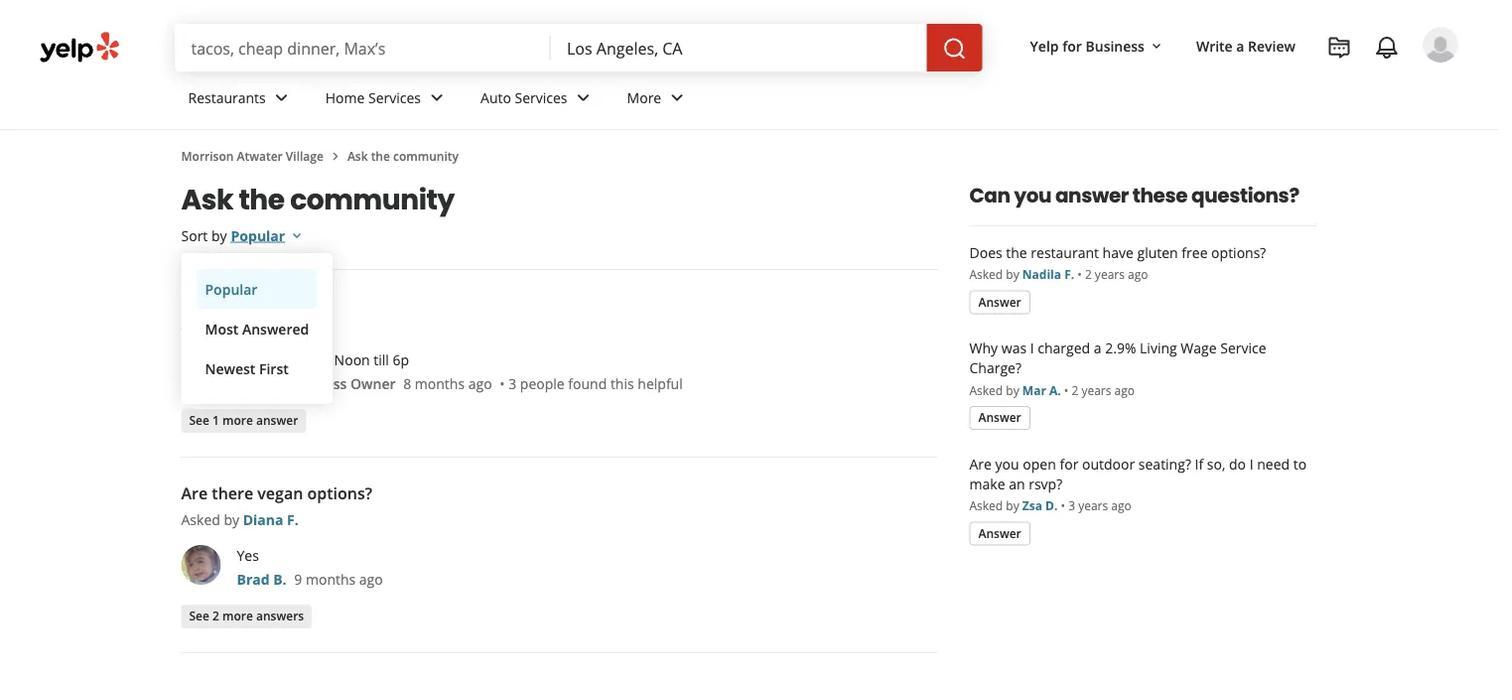 Task type: locate. For each thing, give the bounding box(es) containing it.
1 vertical spatial months
[[306, 569, 356, 588]]

wage
[[1181, 339, 1217, 357]]

are for there
[[181, 482, 208, 504]]

1 vertical spatial 2 years ago
[[1072, 382, 1135, 398]]

24 chevron down v2 image
[[571, 86, 595, 110]]

ago down are you open for outdoor seating? if so, do i need to make an rsvp?
[[1111, 497, 1132, 514]]

auto services link
[[465, 71, 611, 129]]

yelp for business button
[[1022, 28, 1172, 64]]

community down 16 chevron right v2 "icon"
[[290, 180, 454, 219]]

24 chevron down v2 image
[[270, 86, 294, 110], [425, 86, 449, 110], [665, 86, 689, 110]]

1 24 chevron down v2 image from the left
[[270, 86, 294, 110]]

newest first link
[[197, 348, 317, 388]]

1 horizontal spatial are
[[969, 454, 992, 473]]

2 vertical spatial years
[[1078, 497, 1108, 514]]

answer down "s.," on the bottom left
[[256, 412, 298, 428]]

charge?
[[969, 358, 1021, 377]]

0 horizontal spatial i
[[1030, 339, 1034, 357]]

0 horizontal spatial 2
[[212, 608, 219, 624]]

2 years ago down why was i charged a 2.9% living wage service charge?
[[1072, 382, 1135, 398]]

24 chevron down v2 image inside home services link
[[425, 86, 449, 110]]

see
[[189, 412, 209, 428], [189, 608, 209, 624]]

1 horizontal spatial none field
[[567, 37, 911, 59]]

1 answer from the top
[[978, 293, 1021, 310]]

ask right 16 chevron right v2 "icon"
[[347, 147, 368, 164]]

till
[[374, 350, 389, 369]]

options? right the free on the top of page
[[1211, 243, 1266, 262]]

2 none field from the left
[[567, 37, 911, 59]]

you right can in the right top of the page
[[1014, 182, 1051, 209]]

asked inside are there vegan options? asked by diana f.
[[181, 510, 220, 529]]

1 vertical spatial 3
[[1068, 497, 1075, 514]]

0 horizontal spatial answer
[[256, 412, 298, 428]]

why
[[969, 339, 998, 357]]

0 horizontal spatial b.
[[273, 569, 287, 588]]

business inside button
[[1086, 36, 1145, 55]]

diana
[[243, 510, 283, 529]]

2 horizontal spatial 2
[[1085, 266, 1092, 282]]

atwater
[[237, 147, 283, 164]]

2
[[1085, 266, 1092, 282], [1072, 382, 1078, 398], [212, 608, 219, 624]]

b.
[[296, 314, 309, 333], [273, 569, 287, 588]]

living
[[1140, 339, 1177, 357]]

by left mar at the bottom of page
[[1006, 382, 1019, 398]]

see 1 more answer link
[[181, 409, 306, 433]]

a inside write a review link
[[1236, 36, 1244, 55]]

24 chevron down v2 image right more
[[665, 86, 689, 110]]

24 chevron down v2 image right restaurants
[[270, 86, 294, 110]]

for right "open"
[[1060, 454, 1078, 473]]

0 vertical spatial answer
[[1055, 182, 1129, 209]]

0 vertical spatial see
[[189, 412, 209, 428]]

f. down vegan
[[287, 510, 299, 529]]

3 answer from the top
[[978, 525, 1021, 541]]

2 years ago down does the restaurant have gluten free options?
[[1085, 266, 1148, 282]]

noon
[[334, 350, 370, 369]]

for right yelp
[[1062, 36, 1082, 55]]

1 vertical spatial 16 chevron down v2 image
[[289, 228, 305, 244]]

asked down charge?
[[969, 382, 1003, 398]]

see inside see 2 more answers link
[[189, 608, 209, 624]]

mar
[[1022, 382, 1046, 398]]

yes
[[237, 546, 259, 564]]

more right 1
[[222, 412, 253, 428]]

1 vertical spatial business
[[288, 374, 347, 393]]

3 left people
[[508, 374, 516, 393]]

by down there
[[224, 510, 239, 529]]

months right 8
[[415, 374, 465, 393]]

0 horizontal spatial services
[[368, 88, 421, 107]]

community down home services link
[[393, 147, 459, 164]]

0 vertical spatial ask the community
[[347, 147, 459, 164]]

0 vertical spatial i
[[1030, 339, 1034, 357]]

0 vertical spatial answer link
[[969, 290, 1030, 314]]

1 horizontal spatial f.
[[1064, 266, 1074, 282]]

home services
[[325, 88, 421, 107]]

years for charged
[[1082, 382, 1111, 398]]

0 vertical spatial 16 chevron down v2 image
[[1149, 38, 1164, 54]]

0 vertical spatial answer
[[978, 293, 1021, 310]]

are
[[969, 454, 992, 473], [181, 482, 208, 504]]

0 vertical spatial months
[[415, 374, 465, 393]]

days
[[248, 350, 278, 369]]

24 chevron down v2 image for home services
[[425, 86, 449, 110]]

1 vertical spatial years
[[1082, 382, 1111, 398]]

1 answer link from the top
[[969, 290, 1030, 314]]

are there vegan options? asked by diana f.
[[181, 482, 372, 529]]

auto
[[481, 88, 511, 107]]

1 horizontal spatial options?
[[1211, 243, 1266, 262]]

b. down times?
[[296, 314, 309, 333]]

more inside "link"
[[222, 412, 253, 428]]

ago left people
[[468, 374, 492, 393]]

1 see from the top
[[189, 412, 209, 428]]

2 right a.
[[1072, 382, 1078, 398]]

answer up does the restaurant have gluten free options?
[[1055, 182, 1129, 209]]

more
[[222, 412, 253, 428], [222, 608, 253, 624]]

restaurants link
[[172, 71, 309, 129]]

Near text field
[[567, 37, 911, 59]]

0 vertical spatial 2
[[1085, 266, 1092, 282]]

months
[[415, 374, 465, 393], [306, 569, 356, 588]]

asked down 'make'
[[969, 497, 1003, 514]]

yes brad b. 9 months ago
[[237, 546, 383, 588]]

2 down restaurant
[[1085, 266, 1092, 282]]

answer for are you open for outdoor seating? if so, do i need to make an rsvp?
[[978, 525, 1021, 541]]

answer down asked by mar a.
[[978, 409, 1021, 425]]

1 vertical spatial more
[[222, 608, 253, 624]]

popular up popular link
[[231, 226, 285, 245]]

i inside why was i charged a 2.9% living wage service charge?
[[1030, 339, 1034, 357]]

i inside are you open for outdoor seating? if so, do i need to make an rsvp?
[[1250, 454, 1253, 473]]

the
[[371, 147, 390, 164], [239, 180, 285, 219], [1006, 243, 1027, 262]]

16 chevron down v2 image left write
[[1149, 38, 1164, 54]]

None search field
[[175, 24, 986, 71]]

business right yelp
[[1086, 36, 1145, 55]]

by
[[211, 226, 227, 245], [1006, 266, 1019, 282], [224, 314, 239, 333], [1006, 382, 1019, 398], [1006, 497, 1019, 514], [224, 510, 239, 529]]

notifications image
[[1375, 36, 1399, 60]]

16 chevron down v2 image inside yelp for business button
[[1149, 38, 1164, 54]]

2 more from the top
[[222, 608, 253, 624]]

1 horizontal spatial 24 chevron down v2 image
[[425, 86, 449, 110]]

ago down gluten
[[1128, 266, 1148, 282]]

0 horizontal spatial options?
[[307, 482, 372, 504]]

1 services from the left
[[368, 88, 421, 107]]

search image
[[943, 37, 967, 61]]

write
[[1196, 36, 1233, 55]]

7
[[237, 350, 245, 369]]

None field
[[191, 37, 535, 59], [567, 37, 911, 59]]

0 vertical spatial 3
[[508, 374, 516, 393]]

1 vertical spatial b.
[[273, 569, 287, 588]]

2 vertical spatial the
[[1006, 243, 1027, 262]]

0 vertical spatial community
[[393, 147, 459, 164]]

3 answer link from the top
[[969, 522, 1030, 546]]

1 vertical spatial answer link
[[969, 406, 1030, 430]]

answer link down asked by nadila f. at the right top
[[969, 290, 1030, 314]]

brad
[[237, 569, 270, 588]]

see inside see 1 more answer "link"
[[189, 412, 209, 428]]

answer link
[[969, 290, 1030, 314], [969, 406, 1030, 430], [969, 522, 1030, 546]]

by down hour
[[224, 314, 239, 333]]

0 vertical spatial for
[[1062, 36, 1082, 55]]

see 2 more answers
[[189, 608, 304, 624]]

2 years ago for charged
[[1072, 382, 1135, 398]]

i
[[1030, 339, 1034, 357], [1250, 454, 1253, 473]]

1 more from the top
[[222, 412, 253, 428]]

are inside are there vegan options? asked by diana f.
[[181, 482, 208, 504]]

16 chevron down v2 image inside popular popup button
[[289, 228, 305, 244]]

so,
[[1207, 454, 1225, 473]]

business
[[1086, 36, 1145, 55], [288, 374, 347, 393]]

3 right "d."
[[1068, 497, 1075, 514]]

1 horizontal spatial services
[[515, 88, 567, 107]]

d.
[[1045, 497, 1058, 514]]

0 vertical spatial years
[[1095, 266, 1125, 282]]

2 left answers
[[212, 608, 219, 624]]

1 vertical spatial you
[[995, 454, 1019, 473]]

1 horizontal spatial 2
[[1072, 382, 1078, 398]]

3
[[508, 374, 516, 393], [1068, 497, 1075, 514]]

1 none field from the left
[[191, 37, 535, 59]]

1 horizontal spatial 16 chevron down v2 image
[[1149, 38, 1164, 54]]

2 services from the left
[[515, 88, 567, 107]]

24 chevron down v2 image for restaurants
[[270, 86, 294, 110]]

2 vertical spatial answer link
[[969, 522, 1030, 546]]

ask the community down village
[[181, 180, 454, 219]]

0 vertical spatial popular
[[231, 226, 285, 245]]

0 horizontal spatial the
[[239, 180, 285, 219]]

by for sort by
[[211, 226, 227, 245]]

are for you
[[969, 454, 992, 473]]

0 vertical spatial f.
[[1064, 266, 1074, 282]]

home services link
[[309, 71, 465, 129]]

services inside 'link'
[[515, 88, 567, 107]]

1 vertical spatial answer
[[256, 412, 298, 428]]

1 horizontal spatial b.
[[296, 314, 309, 333]]

by left 'nadila'
[[1006, 266, 1019, 282]]

ago down why was i charged a 2.9% living wage service charge?
[[1114, 382, 1135, 398]]

b. left 9 at the bottom of page
[[273, 569, 287, 588]]

months inside "yes brad b. 9 months ago"
[[306, 569, 356, 588]]

f. down restaurant
[[1064, 266, 1074, 282]]

asked down there
[[181, 510, 220, 529]]

a left 2.9%
[[1094, 339, 1102, 357]]

1 vertical spatial popular
[[205, 279, 257, 298]]

the up popular popup button
[[239, 180, 285, 219]]

0 vertical spatial b.
[[296, 314, 309, 333]]

2 horizontal spatial 24 chevron down v2 image
[[665, 86, 689, 110]]

more down brad
[[222, 608, 253, 624]]

popular
[[231, 226, 285, 245], [205, 279, 257, 298]]

0 horizontal spatial are
[[181, 482, 208, 504]]

by for asked by nadila f.
[[1006, 266, 1019, 282]]

auto services
[[481, 88, 567, 107]]

see 2 more answers link
[[181, 605, 312, 628]]

1 vertical spatial see
[[189, 608, 209, 624]]

asked down happy on the top of page
[[181, 314, 220, 333]]

0 horizontal spatial none field
[[191, 37, 535, 59]]

services left 24 chevron down v2 image
[[515, 88, 567, 107]]

3 24 chevron down v2 image from the left
[[665, 86, 689, 110]]

24 chevron down v2 image left auto
[[425, 86, 449, 110]]

services right home on the top left of page
[[368, 88, 421, 107]]

a right write
[[1236, 36, 1244, 55]]

b. inside "yes brad b. 9 months ago"
[[273, 569, 287, 588]]

1 vertical spatial ask
[[181, 180, 233, 219]]

0 horizontal spatial 3
[[508, 374, 516, 393]]

does the restaurant have gluten free options?
[[969, 243, 1266, 262]]

asked
[[969, 266, 1003, 282], [181, 314, 220, 333], [969, 382, 1003, 398], [969, 497, 1003, 514], [181, 510, 220, 529]]

most
[[205, 319, 239, 338]]

0 horizontal spatial 24 chevron down v2 image
[[270, 86, 294, 110]]

months right 9 at the bottom of page
[[306, 569, 356, 588]]

0 vertical spatial ask
[[347, 147, 368, 164]]

24 chevron down v2 image inside more link
[[665, 86, 689, 110]]

morrison
[[181, 147, 234, 164]]

24 chevron down v2 image inside restaurants link
[[270, 86, 294, 110]]

0 vertical spatial the
[[371, 147, 390, 164]]

2 see from the top
[[189, 608, 209, 624]]

popular up most
[[205, 279, 257, 298]]

none field up 'business categories' element
[[567, 37, 911, 59]]

most answered
[[205, 319, 309, 338]]

none field near
[[567, 37, 911, 59]]

1 horizontal spatial the
[[371, 147, 390, 164]]

years down does the restaurant have gluten free options?
[[1095, 266, 1125, 282]]

options? right vegan
[[307, 482, 372, 504]]

if
[[1195, 454, 1203, 473]]

1 horizontal spatial a
[[1094, 339, 1102, 357]]

community
[[393, 147, 459, 164], [290, 180, 454, 219]]

you
[[1014, 182, 1051, 209], [995, 454, 1019, 473]]

1 horizontal spatial 3
[[1068, 497, 1075, 514]]

3 for 3 years ago
[[1068, 497, 1075, 514]]

popular button
[[231, 226, 305, 245]]

0 horizontal spatial 16 chevron down v2 image
[[289, 228, 305, 244]]

0 horizontal spatial business
[[288, 374, 347, 393]]

0 vertical spatial are
[[969, 454, 992, 473]]

0 vertical spatial business
[[1086, 36, 1145, 55]]

2 vertical spatial answer
[[978, 525, 1021, 541]]

1 vertical spatial i
[[1250, 454, 1253, 473]]

0 horizontal spatial f.
[[287, 510, 299, 529]]

services for home services
[[368, 88, 421, 107]]

answer down asked by nadila f. at the right top
[[978, 293, 1021, 310]]

a right days
[[282, 350, 290, 369]]

business down week!
[[288, 374, 347, 393]]

more for options?
[[222, 608, 253, 624]]

for inside yelp for business button
[[1062, 36, 1082, 55]]

ask the community down home services link
[[347, 147, 459, 164]]

1 horizontal spatial business
[[1086, 36, 1145, 55]]

1 horizontal spatial answer
[[1055, 182, 1129, 209]]

morrison atwater village
[[181, 147, 324, 164]]

for inside are you open for outdoor seating? if so, do i need to make an rsvp?
[[1060, 454, 1078, 473]]

3 for 3 people found this helpful
[[508, 374, 516, 393]]

16 chevron down v2 image
[[1149, 38, 1164, 54], [289, 228, 305, 244]]

are inside are you open for outdoor seating? if so, do i need to make an rsvp?
[[969, 454, 992, 473]]

options? inside are there vegan options? asked by diana f.
[[307, 482, 372, 504]]

you up the an
[[995, 454, 1019, 473]]

ago right 9 at the bottom of page
[[359, 569, 383, 588]]

years for for
[[1078, 497, 1108, 514]]

answer link down asked by zsa d.
[[969, 522, 1030, 546]]

more link
[[611, 71, 705, 129]]

ago inside "yes brad b. 9 months ago"
[[359, 569, 383, 588]]

none field up home services
[[191, 37, 535, 59]]

are left there
[[181, 482, 208, 504]]

asked down does
[[969, 266, 1003, 282]]

0 vertical spatial more
[[222, 412, 253, 428]]

0 vertical spatial 2 years ago
[[1085, 266, 1148, 282]]

1 vertical spatial f.
[[287, 510, 299, 529]]

gluten
[[1137, 243, 1178, 262]]

answer down asked by zsa d.
[[978, 525, 1021, 541]]

f.
[[1064, 266, 1074, 282], [287, 510, 299, 529]]

options?
[[1211, 243, 1266, 262], [307, 482, 372, 504]]

by inside are there vegan options? asked by diana f.
[[224, 510, 239, 529]]

answered
[[242, 319, 309, 338]]

1 vertical spatial 2
[[1072, 382, 1078, 398]]

by right "sort"
[[211, 226, 227, 245]]

by left zsa
[[1006, 497, 1019, 514]]

2 vertical spatial 2
[[212, 608, 219, 624]]

a
[[1236, 36, 1244, 55], [1094, 339, 1102, 357], [282, 350, 290, 369]]

make
[[969, 474, 1005, 493]]

diana f. link
[[243, 510, 299, 529]]

1 vertical spatial are
[[181, 482, 208, 504]]

week!
[[293, 350, 331, 369]]

see 1 more answer
[[189, 412, 298, 428]]

are up 'make'
[[969, 454, 992, 473]]

i right do
[[1250, 454, 1253, 473]]

0 horizontal spatial months
[[306, 569, 356, 588]]

business for s.,
[[288, 374, 347, 393]]

see for are
[[189, 608, 209, 624]]

3 people found this helpful
[[508, 374, 683, 393]]

years right "d."
[[1078, 497, 1108, 514]]

the up asked by nadila f. at the right top
[[1006, 243, 1027, 262]]

years down why was i charged a 2.9% living wage service charge?
[[1082, 382, 1111, 398]]

0 horizontal spatial ask
[[181, 180, 233, 219]]

asked for does
[[969, 266, 1003, 282]]

1 horizontal spatial months
[[415, 374, 465, 393]]

answer
[[1055, 182, 1129, 209], [256, 412, 298, 428]]

0 vertical spatial options?
[[1211, 243, 1266, 262]]

does
[[969, 243, 1002, 262]]

1 horizontal spatial i
[[1250, 454, 1253, 473]]

asked for why
[[969, 382, 1003, 398]]

home
[[325, 88, 365, 107]]

the right 16 chevron right v2 "icon"
[[371, 147, 390, 164]]

2 answer from the top
[[978, 409, 1021, 425]]

2 24 chevron down v2 image from the left
[[425, 86, 449, 110]]

ago
[[1128, 266, 1148, 282], [468, 374, 492, 393], [1114, 382, 1135, 398], [1111, 497, 1132, 514], [359, 569, 383, 588]]

2 horizontal spatial a
[[1236, 36, 1244, 55]]

restaurant
[[1031, 243, 1099, 262]]

1 vertical spatial for
[[1060, 454, 1078, 473]]

0 vertical spatial you
[[1014, 182, 1051, 209]]

i right was at right
[[1030, 339, 1034, 357]]

1 vertical spatial options?
[[307, 482, 372, 504]]

16 chevron down v2 image up times?
[[289, 228, 305, 244]]

by inside happy hour times? asked by george b.
[[224, 314, 239, 333]]

you inside are you open for outdoor seating? if so, do i need to make an rsvp?
[[995, 454, 1019, 473]]

2 answer link from the top
[[969, 406, 1030, 430]]

1 vertical spatial answer
[[978, 409, 1021, 425]]

none field find
[[191, 37, 535, 59]]

answer link down asked by mar a.
[[969, 406, 1030, 430]]

a inside why was i charged a 2.9% living wage service charge?
[[1094, 339, 1102, 357]]

these
[[1133, 182, 1188, 209]]

answer for does the restaurant have gluten free options?
[[978, 293, 1021, 310]]

ask up sort by
[[181, 180, 233, 219]]



Task type: describe. For each thing, give the bounding box(es) containing it.
sort by
[[181, 226, 227, 245]]

see for happy
[[189, 412, 209, 428]]

you for are
[[995, 454, 1019, 473]]

village
[[286, 147, 324, 164]]

1 vertical spatial community
[[290, 180, 454, 219]]

7 days a week! noon till 6p
[[237, 350, 409, 369]]

write a review link
[[1188, 28, 1303, 64]]

a.
[[1049, 382, 1061, 398]]

outdoor
[[1082, 454, 1135, 473]]

rsvp?
[[1029, 474, 1062, 493]]

0 horizontal spatial a
[[282, 350, 290, 369]]

hour
[[235, 287, 271, 308]]

was
[[1001, 339, 1027, 357]]

16 chevron down v2 image for yelp for business
[[1149, 38, 1164, 54]]

this
[[610, 374, 634, 393]]

asked by zsa d.
[[969, 497, 1058, 514]]

review
[[1248, 36, 1296, 55]]

need
[[1257, 454, 1290, 473]]

owner
[[351, 374, 396, 393]]

answers
[[256, 608, 304, 624]]

seating?
[[1138, 454, 1191, 473]]

can
[[969, 182, 1010, 209]]

8 months ago
[[403, 374, 492, 393]]

service
[[1220, 339, 1266, 357]]

2 for have
[[1085, 266, 1092, 282]]

b. inside happy hour times? asked by george b.
[[296, 314, 309, 333]]

user actions element
[[1014, 25, 1486, 147]]

f. inside are there vegan options? asked by diana f.
[[287, 510, 299, 529]]

why was i charged a 2.9% living wage service charge?
[[969, 339, 1266, 377]]

restaurants
[[188, 88, 266, 107]]

brad b. link
[[237, 569, 287, 588]]

more for asked
[[222, 412, 253, 428]]

george
[[243, 314, 292, 333]]

have
[[1103, 243, 1134, 262]]

morrison atwater village link
[[181, 147, 324, 164]]

alex
[[237, 374, 265, 393]]

by for asked by mar a.
[[1006, 382, 1019, 398]]

nadila
[[1022, 266, 1061, 282]]

3 years ago
[[1068, 497, 1132, 514]]

ago for why
[[1114, 382, 1135, 398]]

do
[[1229, 454, 1246, 473]]

you for can
[[1014, 182, 1051, 209]]

yelp for business
[[1030, 36, 1145, 55]]

times?
[[276, 287, 326, 308]]

newest first
[[205, 359, 289, 378]]

write a review
[[1196, 36, 1296, 55]]

2 horizontal spatial the
[[1006, 243, 1027, 262]]

years for have
[[1095, 266, 1125, 282]]

1 horizontal spatial ask
[[347, 147, 368, 164]]

zsa d. link
[[1022, 497, 1058, 514]]

16 chevron down v2 image for popular
[[289, 228, 305, 244]]

24 chevron down v2 image for more
[[665, 86, 689, 110]]

sort
[[181, 226, 208, 245]]

an
[[1009, 474, 1025, 493]]

bob b. image
[[1423, 27, 1458, 63]]

9
[[294, 569, 302, 588]]

business categories element
[[172, 71, 1458, 129]]

answer inside "link"
[[256, 412, 298, 428]]

people
[[520, 374, 565, 393]]

to
[[1293, 454, 1307, 473]]

8
[[403, 374, 411, 393]]

vegan
[[257, 482, 303, 504]]

2.9%
[[1105, 339, 1136, 357]]

asked for are
[[969, 497, 1003, 514]]

Find text field
[[191, 37, 535, 59]]

happy
[[181, 287, 231, 308]]

16 chevron right v2 image
[[327, 148, 343, 164]]

projects image
[[1327, 36, 1351, 60]]

1
[[212, 412, 219, 428]]

ago for are
[[1111, 497, 1132, 514]]

mar a. link
[[1022, 382, 1061, 398]]

services for auto services
[[515, 88, 567, 107]]

popular for popular popup button
[[231, 226, 285, 245]]

2 for charged
[[1072, 382, 1078, 398]]

by for asked by zsa d.
[[1006, 497, 1019, 514]]

yelp
[[1030, 36, 1059, 55]]

are you open for outdoor seating? if so, do i need to make an rsvp?
[[969, 454, 1307, 493]]

business for for
[[1086, 36, 1145, 55]]

1 vertical spatial the
[[239, 180, 285, 219]]

questions?
[[1191, 182, 1299, 209]]

popular link
[[197, 269, 317, 309]]

charged
[[1038, 339, 1090, 357]]

6p
[[393, 350, 409, 369]]

2 years ago for have
[[1085, 266, 1148, 282]]

answer link for are you open for outdoor seating? if so, do i need to make an rsvp?
[[969, 522, 1030, 546]]

more
[[627, 88, 661, 107]]

popular for popular link
[[205, 279, 257, 298]]

zsa
[[1022, 497, 1042, 514]]

answer link for why was i charged a 2.9% living wage service charge?
[[969, 406, 1030, 430]]

asked by nadila f.
[[969, 266, 1074, 282]]

answer link for does the restaurant have gluten free options?
[[969, 290, 1030, 314]]

most answered link
[[197, 309, 317, 348]]

happy hour times? asked by george b.
[[181, 287, 326, 333]]

george b. link
[[243, 314, 309, 333]]

asked inside happy hour times? asked by george b.
[[181, 314, 220, 333]]

asked by mar a.
[[969, 382, 1061, 398]]

alex s., business owner
[[237, 374, 396, 393]]

answer for why was i charged a 2.9% living wage service charge?
[[978, 409, 1021, 425]]

open
[[1023, 454, 1056, 473]]

can you answer these questions?
[[969, 182, 1299, 209]]

first
[[259, 359, 289, 378]]

1 vertical spatial ask the community
[[181, 180, 454, 219]]

ago for does
[[1128, 266, 1148, 282]]

helpful
[[638, 374, 683, 393]]

free
[[1182, 243, 1208, 262]]

found
[[568, 374, 607, 393]]



Task type: vqa. For each thing, say whether or not it's contained in the screenshot.


